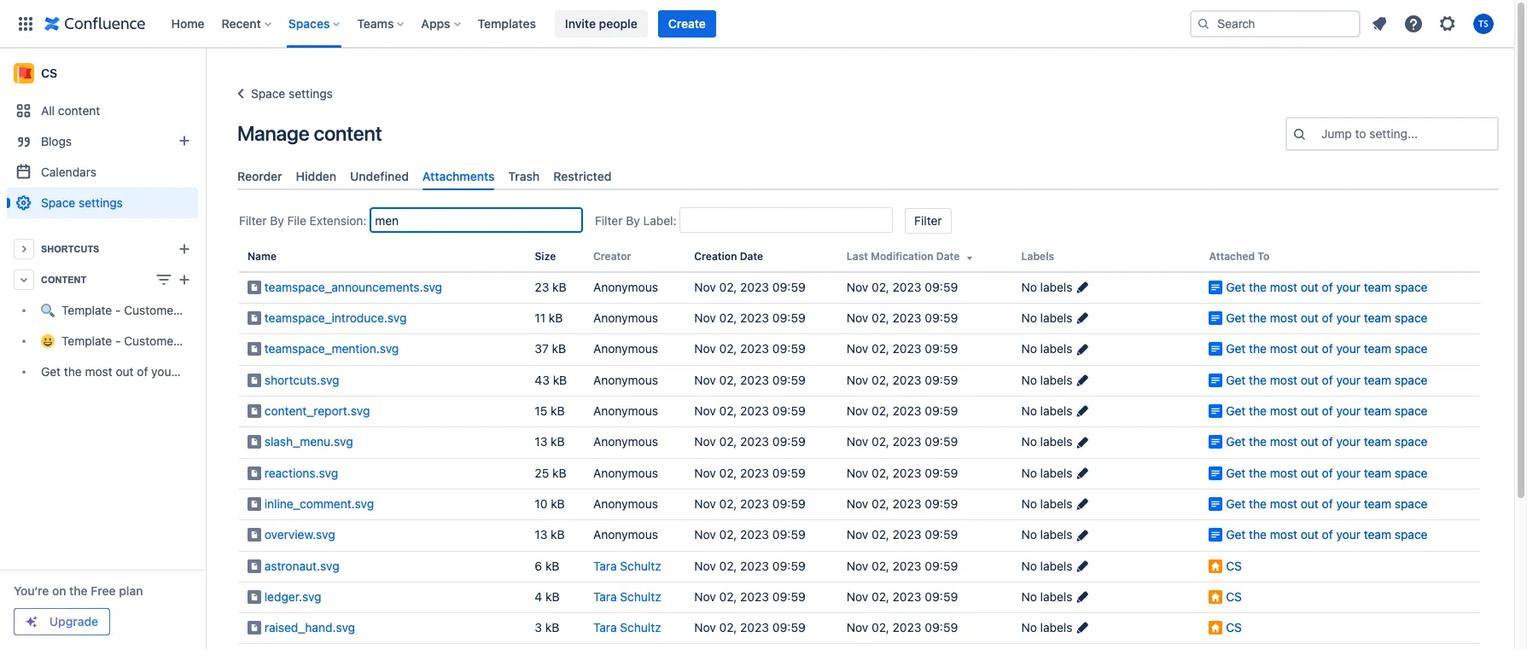 Task type: locate. For each thing, give the bounding box(es) containing it.
labels
[[1041, 280, 1073, 294], [1041, 311, 1073, 325], [1041, 342, 1073, 356], [1041, 373, 1073, 387], [1041, 404, 1073, 418], [1041, 435, 1073, 449], [1041, 466, 1073, 480], [1041, 497, 1073, 511], [1041, 528, 1073, 542], [1041, 559, 1073, 573], [1041, 590, 1073, 604], [1041, 621, 1073, 635]]

file image for reactions.svg
[[248, 467, 261, 480]]

cs link
[[7, 56, 198, 91], [1226, 559, 1242, 573], [1226, 590, 1242, 604], [1226, 621, 1242, 635]]

get the most out of your team space link for teamspace_announcements.svg
[[1226, 280, 1428, 294]]

get inside tree
[[41, 365, 61, 380]]

tara right 6 kb
[[593, 559, 617, 573]]

kb for teamspace_announcements.svg
[[553, 280, 567, 294]]

file image for ledger.svg
[[248, 591, 261, 604]]

23 kb
[[535, 280, 567, 294]]

12 no labels from the top
[[1022, 621, 1073, 635]]

0 vertical spatial customer
[[124, 304, 178, 318]]

12 no from the top
[[1022, 621, 1037, 635]]

astronaut.svg link
[[265, 559, 340, 573]]

out for inline_comment.svg
[[1301, 497, 1319, 511]]

1 13 from the top
[[535, 435, 548, 449]]

1 horizontal spatial content
[[314, 121, 382, 145]]

filter up name button
[[239, 213, 267, 228]]

file image down mapping at the left bottom of the page
[[248, 374, 261, 387]]

2 no labels from the top
[[1022, 311, 1073, 325]]

8 labels from the top
[[1041, 497, 1073, 511]]

by left label:
[[626, 213, 640, 228]]

collapse sidebar image
[[186, 56, 224, 91]]

0 vertical spatial space settings
[[251, 86, 333, 101]]

people
[[599, 16, 638, 30]]

0 vertical spatial tara schultz
[[593, 559, 662, 573]]

1 tara schultz from the top
[[593, 559, 662, 573]]

team inside tree
[[179, 365, 206, 380]]

last modification date button
[[847, 250, 977, 263]]

date right modification
[[937, 250, 960, 263]]

2 schultz from the top
[[620, 590, 662, 604]]

tara schultz link right 6 kb
[[593, 559, 662, 573]]

space settings up manage content
[[251, 86, 333, 101]]

10 no labels from the top
[[1022, 559, 1073, 573]]

3 tara schultz from the top
[[593, 621, 662, 635]]

Filter By File Extension: text field
[[370, 208, 583, 233]]

0 vertical spatial 13
[[535, 435, 548, 449]]

1 date from the left
[[740, 250, 764, 263]]

create a blog image
[[174, 131, 195, 151]]

filter for filter by label:
[[595, 213, 623, 228]]

to
[[1356, 126, 1367, 141]]

no
[[1022, 280, 1037, 294], [1022, 311, 1037, 325], [1022, 342, 1037, 356], [1022, 373, 1037, 387], [1022, 404, 1037, 418], [1022, 435, 1037, 449], [1022, 466, 1037, 480], [1022, 497, 1037, 511], [1022, 528, 1037, 542], [1022, 559, 1037, 573], [1022, 590, 1037, 604], [1022, 621, 1037, 635]]

2 tara from the top
[[593, 590, 617, 604]]

get the most out of your team space link for slash_menu.svg
[[1226, 435, 1428, 449]]

1 no from the top
[[1022, 280, 1037, 294]]

1 vertical spatial schultz
[[620, 590, 662, 604]]

10
[[535, 497, 548, 511]]

25 kb
[[535, 466, 567, 480]]

get the most out of your team space for slash_menu.svg
[[1226, 435, 1428, 449]]

6 no from the top
[[1022, 435, 1037, 449]]

search image
[[1197, 17, 1211, 30]]

filter up the creator
[[595, 213, 623, 228]]

file image
[[248, 312, 261, 325], [248, 467, 261, 480], [248, 498, 261, 511], [248, 560, 261, 573], [248, 622, 261, 635]]

no labels for inline_comment.svg
[[1022, 497, 1073, 511]]

1 no labels from the top
[[1022, 280, 1073, 294]]

creation
[[694, 250, 737, 263]]

6 labels from the top
[[1041, 435, 1073, 449]]

most
[[1270, 280, 1298, 294], [1270, 311, 1298, 325], [1270, 342, 1298, 356], [85, 365, 112, 380], [1270, 373, 1298, 387], [1270, 404, 1298, 418], [1270, 435, 1298, 449], [1270, 466, 1298, 480], [1270, 497, 1298, 511], [1270, 528, 1298, 542]]

teamspace_announcements.svg link
[[265, 280, 442, 294]]

get the most out of your team space inside tree
[[41, 365, 243, 380]]

file image up assessment
[[248, 281, 261, 294]]

0 horizontal spatial settings
[[79, 196, 123, 210]]

trash
[[508, 169, 540, 184]]

1 horizontal spatial space settings link
[[231, 84, 333, 104]]

11 no from the top
[[1022, 590, 1037, 604]]

5 labels from the top
[[1041, 404, 1073, 418]]

0 vertical spatial tara schultz link
[[593, 559, 662, 573]]

last
[[847, 250, 868, 263]]

2 vertical spatial tara schultz
[[593, 621, 662, 635]]

6 file image from the top
[[248, 529, 261, 542]]

file image left 'overview.svg'
[[248, 529, 261, 542]]

4
[[535, 590, 542, 604]]

2 no from the top
[[1022, 311, 1037, 325]]

spaces
[[288, 16, 330, 30]]

no for reactions.svg
[[1022, 466, 1037, 480]]

2 tara schultz from the top
[[593, 590, 662, 604]]

out for overview.svg
[[1301, 528, 1319, 542]]

settings inside space element
[[79, 196, 123, 210]]

3 file image from the top
[[248, 498, 261, 511]]

0 vertical spatial space
[[251, 86, 285, 101]]

1 vertical spatial content
[[314, 121, 382, 145]]

11 labels from the top
[[1041, 590, 1073, 604]]

12 labels from the top
[[1041, 621, 1073, 635]]

no for teamspace_mention.svg
[[1022, 342, 1037, 356]]

content up hidden
[[314, 121, 382, 145]]

09:59
[[773, 280, 806, 294], [925, 280, 958, 294], [773, 311, 806, 325], [925, 311, 958, 325], [773, 342, 806, 356], [925, 342, 958, 356], [773, 373, 806, 387], [925, 373, 958, 387], [773, 404, 806, 418], [925, 404, 958, 418], [773, 435, 806, 449], [925, 435, 958, 449], [773, 466, 806, 480], [925, 466, 958, 480], [773, 497, 806, 511], [925, 497, 958, 511], [773, 528, 806, 542], [925, 528, 958, 542], [773, 559, 806, 573], [925, 559, 958, 573], [773, 590, 806, 604], [925, 590, 958, 604], [773, 621, 806, 635], [925, 621, 958, 635]]

0 horizontal spatial space settings link
[[7, 188, 198, 219]]

file image left content_report.svg link
[[248, 405, 261, 418]]

space settings link up manage
[[231, 84, 333, 104]]

4 no labels from the top
[[1022, 373, 1073, 387]]

1 tara schultz link from the top
[[593, 559, 662, 573]]

template for template - customer journey mapping
[[61, 334, 112, 349]]

tara schultz link right 3 kb
[[593, 621, 662, 635]]

kb
[[553, 280, 567, 294], [549, 311, 563, 325], [552, 342, 566, 356], [553, 373, 567, 387], [551, 404, 565, 418], [551, 435, 565, 449], [553, 466, 567, 480], [551, 497, 565, 511], [551, 528, 565, 542], [546, 559, 560, 573], [546, 590, 560, 604], [546, 621, 560, 635]]

no labels for raised_hand.svg
[[1022, 621, 1073, 635]]

your
[[1337, 280, 1361, 294], [1337, 311, 1361, 325], [1337, 342, 1361, 356], [151, 365, 176, 380], [1337, 373, 1361, 387], [1337, 404, 1361, 418], [1337, 435, 1361, 449], [1337, 466, 1361, 480], [1337, 497, 1361, 511], [1337, 528, 1361, 542]]

no for teamspace_introduce.svg
[[1022, 311, 1037, 325]]

blogs link
[[7, 126, 198, 157]]

0 horizontal spatial space settings
[[41, 196, 123, 210]]

10 no from the top
[[1022, 559, 1037, 573]]

3 no labels from the top
[[1022, 342, 1073, 356]]

file image left ledger.svg link
[[248, 591, 261, 604]]

2 13 from the top
[[535, 528, 548, 542]]

10 labels from the top
[[1041, 559, 1073, 573]]

3 no from the top
[[1022, 342, 1037, 356]]

kb right the 23
[[553, 280, 567, 294]]

6 anonymous from the top
[[593, 435, 658, 449]]

no for overview.svg
[[1022, 528, 1037, 542]]

home
[[171, 16, 205, 30]]

most inside space element
[[85, 365, 112, 380]]

create link
[[658, 10, 716, 37]]

13 down 10
[[535, 528, 548, 542]]

attachments
[[423, 169, 495, 184]]

get the most out of your team space for teamspace_announcements.svg
[[1226, 280, 1428, 294]]

6 no labels from the top
[[1022, 435, 1073, 449]]

file image for slash_menu.svg
[[248, 436, 261, 449]]

4 anonymous from the top
[[593, 373, 658, 387]]

5 file image from the top
[[248, 622, 261, 635]]

4 file image from the top
[[248, 560, 261, 573]]

recent button
[[217, 10, 278, 37]]

labels for inline_comment.svg
[[1041, 497, 1073, 511]]

customer for journey
[[124, 334, 178, 349]]

2 vertical spatial schultz
[[620, 621, 662, 635]]

-
[[115, 304, 121, 318], [115, 334, 121, 349]]

2 customer from the top
[[124, 334, 178, 349]]

3 file image from the top
[[248, 374, 261, 387]]

anonymous for teamspace_announcements.svg
[[593, 280, 658, 294]]

the
[[1249, 280, 1267, 294], [1249, 311, 1267, 325], [1249, 342, 1267, 356], [64, 365, 82, 380], [1249, 373, 1267, 387], [1249, 404, 1267, 418], [1249, 435, 1267, 449], [1249, 466, 1267, 480], [1249, 497, 1267, 511], [1249, 528, 1267, 542], [69, 584, 88, 599]]

no labels for teamspace_mention.svg
[[1022, 342, 1073, 356]]

- for template - customer journey mapping
[[115, 334, 121, 349]]

0 horizontal spatial date
[[740, 250, 764, 263]]

space settings link down calendars
[[7, 188, 198, 219]]

1 customer from the top
[[124, 304, 178, 318]]

all content link
[[7, 96, 198, 126]]

5 no labels from the top
[[1022, 404, 1073, 418]]

kb right 43
[[553, 373, 567, 387]]

no for raised_hand.svg
[[1022, 621, 1037, 635]]

7 anonymous from the top
[[593, 466, 658, 480]]

file image
[[248, 281, 261, 294], [248, 343, 261, 356], [248, 374, 261, 387], [248, 405, 261, 418], [248, 436, 261, 449], [248, 529, 261, 542], [248, 591, 261, 604]]

undefined link
[[343, 162, 416, 191]]

- down template - customer impact assessment link
[[115, 334, 121, 349]]

kb up 25 kb
[[551, 435, 565, 449]]

space
[[1395, 280, 1428, 294], [1395, 311, 1428, 325], [1395, 342, 1428, 356], [210, 365, 243, 380], [1395, 373, 1428, 387], [1395, 404, 1428, 418], [1395, 435, 1428, 449], [1395, 466, 1428, 480], [1395, 497, 1428, 511], [1395, 528, 1428, 542]]

kb right 4 on the bottom of page
[[546, 590, 560, 604]]

3 labels from the top
[[1041, 342, 1073, 356]]

team for shortcuts.svg
[[1364, 373, 1392, 387]]

creator
[[593, 250, 632, 263]]

0 vertical spatial -
[[115, 304, 121, 318]]

1 schultz from the top
[[620, 559, 662, 573]]

1 anonymous from the top
[[593, 280, 658, 294]]

reactions.svg link
[[265, 466, 338, 480]]

get for overview.svg
[[1226, 528, 1246, 542]]

file image up mapping at the left bottom of the page
[[248, 312, 261, 325]]

assessment
[[222, 304, 287, 318]]

0 horizontal spatial content
[[58, 103, 100, 118]]

kb right 37
[[552, 342, 566, 356]]

2 template from the top
[[61, 334, 112, 349]]

out for content_report.svg
[[1301, 404, 1319, 418]]

6 kb
[[535, 559, 560, 573]]

space up manage
[[251, 86, 285, 101]]

by
[[270, 213, 284, 228], [626, 213, 640, 228]]

kb right 15
[[551, 404, 565, 418]]

0 vertical spatial tara
[[593, 559, 617, 573]]

1 tara from the top
[[593, 559, 617, 573]]

1 vertical spatial tara schultz link
[[593, 590, 662, 604]]

space settings down calendars
[[41, 196, 123, 210]]

8 anonymous from the top
[[593, 497, 658, 511]]

2 13 kb from the top
[[535, 528, 565, 542]]

1 template from the top
[[61, 304, 112, 318]]

out for teamspace_mention.svg
[[1301, 342, 1319, 356]]

most for shortcuts.svg
[[1270, 373, 1298, 387]]

9 labels from the top
[[1041, 528, 1073, 542]]

size button
[[535, 250, 556, 263]]

hidden link
[[289, 162, 343, 191]]

calendars
[[41, 165, 96, 179]]

the for content_report.svg
[[1249, 404, 1267, 418]]

get the most out of your team space link for reactions.svg
[[1226, 466, 1428, 480]]

file image left astronaut.svg "link"
[[248, 560, 261, 573]]

1 file image from the top
[[248, 281, 261, 294]]

0 vertical spatial schultz
[[620, 559, 662, 573]]

1 horizontal spatial filter
[[595, 213, 623, 228]]

3 tara from the top
[[593, 621, 617, 635]]

slash_menu.svg
[[265, 435, 353, 449]]

settings up manage content
[[289, 86, 333, 101]]

13 kb down 15 kb
[[535, 435, 565, 449]]

0 vertical spatial template
[[61, 304, 112, 318]]

11 no labels from the top
[[1022, 590, 1073, 604]]

7 no labels from the top
[[1022, 466, 1073, 480]]

3 anonymous from the top
[[593, 342, 658, 356]]

tara schultz right 6 kb
[[593, 559, 662, 573]]

kb for inline_comment.svg
[[551, 497, 565, 511]]

your for shortcuts.svg
[[1337, 373, 1361, 387]]

1 labels from the top
[[1041, 280, 1073, 294]]

tara schultz for 3 kb
[[593, 621, 662, 635]]

0 vertical spatial space settings link
[[231, 84, 333, 104]]

no for slash_menu.svg
[[1022, 435, 1037, 449]]

content
[[41, 275, 86, 285]]

file image for teamspace_introduce.svg
[[248, 312, 261, 325]]

customer down template - customer impact assessment link
[[124, 334, 178, 349]]

4 kb
[[535, 590, 560, 604]]

schultz for 3 kb
[[620, 621, 662, 635]]

2 - from the top
[[115, 334, 121, 349]]

cs for 6 kb
[[1226, 559, 1242, 573]]

customer up the template - customer journey mapping link
[[124, 304, 178, 318]]

content button
[[7, 265, 198, 295]]

1 vertical spatial space settings
[[41, 196, 123, 210]]

get
[[1226, 280, 1246, 294], [1226, 311, 1246, 325], [1226, 342, 1246, 356], [41, 365, 61, 380], [1226, 373, 1246, 387], [1226, 404, 1246, 418], [1226, 435, 1246, 449], [1226, 466, 1246, 480], [1226, 497, 1246, 511], [1226, 528, 1246, 542]]

1 vertical spatial settings
[[79, 196, 123, 210]]

tara schultz for 6 kb
[[593, 559, 662, 573]]

space settings inside space element
[[41, 196, 123, 210]]

2 tara schultz link from the top
[[593, 590, 662, 604]]

team for teamspace_announcements.svg
[[1364, 280, 1392, 294]]

1 horizontal spatial settings
[[289, 86, 333, 101]]

banner
[[0, 0, 1515, 48]]

kb right the 6
[[546, 559, 560, 573]]

9 no labels from the top
[[1022, 528, 1073, 542]]

0 vertical spatial 13 kb
[[535, 435, 565, 449]]

2 labels from the top
[[1041, 311, 1073, 325]]

kb right 10
[[551, 497, 565, 511]]

13 down 15
[[535, 435, 548, 449]]

2 file image from the top
[[248, 343, 261, 356]]

settings icon image
[[1438, 13, 1459, 34]]

get the most out of your team space
[[1226, 280, 1428, 294], [1226, 311, 1428, 325], [1226, 342, 1428, 356], [41, 365, 243, 380], [1226, 373, 1428, 387], [1226, 404, 1428, 418], [1226, 435, 1428, 449], [1226, 466, 1428, 480], [1226, 497, 1428, 511], [1226, 528, 1428, 542]]

inline_comment.svg
[[265, 497, 374, 511]]

team for reactions.svg
[[1364, 466, 1392, 480]]

of for content_report.svg
[[1322, 404, 1334, 418]]

1 13 kb from the top
[[535, 435, 565, 449]]

nov
[[694, 280, 716, 294], [847, 280, 869, 294], [694, 311, 716, 325], [847, 311, 869, 325], [694, 342, 716, 356], [847, 342, 869, 356], [694, 373, 716, 387], [847, 373, 869, 387], [694, 404, 716, 418], [847, 404, 869, 418], [694, 435, 716, 449], [847, 435, 869, 449], [694, 466, 716, 480], [847, 466, 869, 480], [694, 497, 716, 511], [847, 497, 869, 511], [694, 528, 716, 542], [847, 528, 869, 542], [694, 559, 716, 573], [847, 559, 869, 573], [694, 590, 716, 604], [847, 590, 869, 604], [694, 621, 716, 635], [847, 621, 869, 635]]

of for shortcuts.svg
[[1322, 373, 1334, 387]]

kb for reactions.svg
[[553, 466, 567, 480]]

3 tara schultz link from the top
[[593, 621, 662, 635]]

0 vertical spatial content
[[58, 103, 100, 118]]

ledger.svg
[[265, 590, 322, 604]]

1 vertical spatial template
[[61, 334, 112, 349]]

8 no from the top
[[1022, 497, 1037, 511]]

1 vertical spatial 13
[[535, 528, 548, 542]]

4 labels from the top
[[1041, 373, 1073, 387]]

0 horizontal spatial by
[[270, 213, 284, 228]]

date right 'creation'
[[740, 250, 764, 263]]

no labels for shortcuts.svg
[[1022, 373, 1073, 387]]

restricted
[[554, 169, 612, 184]]

kb for overview.svg
[[551, 528, 565, 542]]

anonymous for content_report.svg
[[593, 404, 658, 418]]

trash link
[[502, 162, 547, 191]]

shortcuts.svg link
[[265, 373, 339, 387]]

no labels for content_report.svg
[[1022, 404, 1073, 418]]

15
[[535, 404, 548, 418]]

1 file image from the top
[[248, 312, 261, 325]]

5 anonymous from the top
[[593, 404, 658, 418]]

file image left inline_comment.svg link
[[248, 498, 261, 511]]

kb right 25
[[553, 466, 567, 480]]

tara schultz link
[[593, 559, 662, 573], [593, 590, 662, 604], [593, 621, 662, 635]]

13 for slash_menu.svg
[[535, 435, 548, 449]]

no for teamspace_announcements.svg
[[1022, 280, 1037, 294]]

7 no from the top
[[1022, 466, 1037, 480]]

tara schultz right 4 kb
[[593, 590, 662, 604]]

no labels for teamspace_introduce.svg
[[1022, 311, 1073, 325]]

7 file image from the top
[[248, 591, 261, 604]]

kb for raised_hand.svg
[[546, 621, 560, 635]]

of
[[1322, 280, 1334, 294], [1322, 311, 1334, 325], [1322, 342, 1334, 356], [137, 365, 148, 380], [1322, 373, 1334, 387], [1322, 404, 1334, 418], [1322, 435, 1334, 449], [1322, 466, 1334, 480], [1322, 497, 1334, 511], [1322, 528, 1334, 542]]

space for shortcuts.svg
[[1395, 373, 1428, 387]]

5 no from the top
[[1022, 404, 1037, 418]]

1 vertical spatial tara
[[593, 590, 617, 604]]

2 by from the left
[[626, 213, 640, 228]]

1 vertical spatial -
[[115, 334, 121, 349]]

5 file image from the top
[[248, 436, 261, 449]]

labels
[[1022, 250, 1055, 263]]

None submit
[[905, 208, 952, 234]]

your for reactions.svg
[[1337, 466, 1361, 480]]

tara schultz right 3 kb
[[593, 621, 662, 635]]

all content
[[41, 103, 100, 118]]

tara schultz link right 4 kb
[[593, 590, 662, 604]]

no for content_report.svg
[[1022, 404, 1037, 418]]

13 kb down the 10 kb
[[535, 528, 565, 542]]

space inside space element
[[210, 365, 243, 380]]

file image for astronaut.svg
[[248, 560, 261, 573]]

labels for slash_menu.svg
[[1041, 435, 1073, 449]]

no for shortcuts.svg
[[1022, 373, 1037, 387]]

cs link for 3 kb
[[1226, 621, 1242, 635]]

11 kb
[[535, 311, 563, 325]]

9 anonymous from the top
[[593, 528, 658, 542]]

kb down the 10 kb
[[551, 528, 565, 542]]

no labels for teamspace_announcements.svg
[[1022, 280, 1073, 294]]

2 filter from the left
[[595, 213, 623, 228]]

1 - from the top
[[115, 304, 121, 318]]

team for overview.svg
[[1364, 528, 1392, 542]]

appswitcher icon image
[[15, 13, 36, 34]]

1 vertical spatial tara schultz
[[593, 590, 662, 604]]

7 labels from the top
[[1041, 466, 1073, 480]]

get the most out of your team space for reactions.svg
[[1226, 466, 1428, 480]]

most for overview.svg
[[1270, 528, 1298, 542]]

tree containing template - customer impact assessment
[[7, 295, 287, 388]]

create a page image
[[174, 270, 195, 290]]

1 by from the left
[[270, 213, 284, 228]]

file image left raised_hand.svg link at the left bottom
[[248, 622, 261, 635]]

2 anonymous from the top
[[593, 311, 658, 325]]

8 no labels from the top
[[1022, 497, 1073, 511]]

get the most out of your team space for inline_comment.svg
[[1226, 497, 1428, 511]]

content for manage content
[[314, 121, 382, 145]]

2 file image from the top
[[248, 467, 261, 480]]

tree
[[7, 295, 287, 388]]

1 vertical spatial 13 kb
[[535, 528, 565, 542]]

- down content dropdown button
[[115, 304, 121, 318]]

tara right 4 kb
[[593, 590, 617, 604]]

file image left reactions.svg link
[[248, 467, 261, 480]]

confluence image
[[44, 13, 146, 34], [44, 13, 146, 34]]

4 file image from the top
[[248, 405, 261, 418]]

1 horizontal spatial date
[[937, 250, 960, 263]]

labels for overview.svg
[[1041, 528, 1073, 542]]

size
[[535, 250, 556, 263]]

inline_comment.svg link
[[265, 497, 374, 511]]

space for teamspace_announcements.svg
[[1395, 280, 1428, 294]]

file image down assessment
[[248, 343, 261, 356]]

the for teamspace_announcements.svg
[[1249, 280, 1267, 294]]

1 filter from the left
[[239, 213, 267, 228]]

file image left slash_menu.svg
[[248, 436, 261, 449]]

space
[[251, 86, 285, 101], [41, 196, 75, 210]]

- for template - customer impact assessment
[[115, 304, 121, 318]]

settings down calendars link
[[79, 196, 123, 210]]

tree inside space element
[[7, 295, 287, 388]]

of for slash_menu.svg
[[1322, 435, 1334, 449]]

content right all
[[58, 103, 100, 118]]

name button
[[248, 250, 277, 263]]

1 horizontal spatial space
[[251, 86, 285, 101]]

cs
[[41, 66, 57, 80], [1226, 559, 1242, 573], [1226, 590, 1242, 604], [1226, 621, 1242, 635]]

kb right 3
[[546, 621, 560, 635]]

teamspace_mention.svg
[[265, 342, 399, 356]]

tab list
[[231, 162, 1506, 191]]

2023
[[740, 280, 769, 294], [893, 280, 922, 294], [740, 311, 769, 325], [893, 311, 922, 325], [740, 342, 769, 356], [893, 342, 922, 356], [740, 373, 769, 387], [893, 373, 922, 387], [740, 404, 769, 418], [893, 404, 922, 418], [740, 435, 769, 449], [893, 435, 922, 449], [740, 466, 769, 480], [893, 466, 922, 480], [740, 497, 769, 511], [893, 497, 922, 511], [740, 528, 769, 542], [893, 528, 922, 542], [740, 559, 769, 573], [893, 559, 922, 573], [740, 590, 769, 604], [893, 590, 922, 604], [740, 621, 769, 635], [893, 621, 922, 635]]

team
[[1364, 280, 1392, 294], [1364, 311, 1392, 325], [1364, 342, 1392, 356], [179, 365, 206, 380], [1364, 373, 1392, 387], [1364, 404, 1392, 418], [1364, 435, 1392, 449], [1364, 466, 1392, 480], [1364, 497, 1392, 511], [1364, 528, 1392, 542]]

teams button
[[352, 10, 411, 37]]

tara right 3 kb
[[593, 621, 617, 635]]

space down calendars
[[41, 196, 75, 210]]

2 vertical spatial tara schultz link
[[593, 621, 662, 635]]

kb for slash_menu.svg
[[551, 435, 565, 449]]

4 no from the top
[[1022, 373, 1037, 387]]

by left file
[[270, 213, 284, 228]]

attached
[[1210, 250, 1255, 263]]

1 horizontal spatial by
[[626, 213, 640, 228]]

3 schultz from the top
[[620, 621, 662, 635]]

content inside space element
[[58, 103, 100, 118]]

anonymous for overview.svg
[[593, 528, 658, 542]]

02,
[[719, 280, 737, 294], [872, 280, 890, 294], [719, 311, 737, 325], [872, 311, 890, 325], [719, 342, 737, 356], [872, 342, 890, 356], [719, 373, 737, 387], [872, 373, 890, 387], [719, 404, 737, 418], [872, 404, 890, 418], [719, 435, 737, 449], [872, 435, 890, 449], [719, 466, 737, 480], [872, 466, 890, 480], [719, 497, 737, 511], [872, 497, 890, 511], [719, 528, 737, 542], [872, 528, 890, 542], [719, 559, 737, 573], [872, 559, 890, 573], [719, 590, 737, 604], [872, 590, 890, 604], [719, 621, 737, 635], [872, 621, 890, 635]]

9 no from the top
[[1022, 528, 1037, 542]]

most for content_report.svg
[[1270, 404, 1298, 418]]

attachments link
[[416, 162, 502, 191]]

2 vertical spatial tara
[[593, 621, 617, 635]]

0 vertical spatial settings
[[289, 86, 333, 101]]

0 horizontal spatial filter
[[239, 213, 267, 228]]

0 horizontal spatial space
[[41, 196, 75, 210]]

team for inline_comment.svg
[[1364, 497, 1392, 511]]

kb right 11 at left
[[549, 311, 563, 325]]

1 vertical spatial customer
[[124, 334, 178, 349]]

change view image
[[154, 270, 174, 290]]



Task type: vqa. For each thing, say whether or not it's contained in the screenshot.
Recent dropdown button
yes



Task type: describe. For each thing, give the bounding box(es) containing it.
content_report.svg link
[[265, 404, 370, 418]]

manage
[[237, 121, 310, 145]]

reactions.svg
[[265, 466, 338, 480]]

journey
[[181, 334, 222, 349]]

premium image
[[25, 616, 38, 629]]

Search settings text field
[[1322, 126, 1325, 143]]

file image for raised_hand.svg
[[248, 622, 261, 635]]

apps button
[[416, 10, 468, 37]]

Filter By Label: text field
[[680, 208, 894, 233]]

apps
[[421, 16, 450, 30]]

23
[[535, 280, 549, 294]]

get for teamspace_announcements.svg
[[1226, 280, 1246, 294]]

the for overview.svg
[[1249, 528, 1267, 542]]

team for slash_menu.svg
[[1364, 435, 1392, 449]]

3
[[535, 621, 542, 635]]

37
[[535, 342, 549, 356]]

1 horizontal spatial space settings
[[251, 86, 333, 101]]

setting...
[[1370, 126, 1418, 141]]

1 vertical spatial space
[[41, 196, 75, 210]]

file image for teamspace_mention.svg
[[248, 343, 261, 356]]

teamspace_mention.svg link
[[265, 342, 399, 356]]

kb for shortcuts.svg
[[553, 373, 567, 387]]

tara for 3 kb
[[593, 621, 617, 635]]

anonymous for shortcuts.svg
[[593, 373, 658, 387]]

shortcuts
[[41, 244, 99, 254]]

template - customer impact assessment
[[61, 304, 287, 318]]

file image for shortcuts.svg
[[248, 374, 261, 387]]

labels for astronaut.svg
[[1041, 559, 1073, 573]]

create
[[668, 16, 706, 30]]

out inside tree
[[116, 365, 134, 380]]

team for teamspace_mention.svg
[[1364, 342, 1392, 356]]

jump to setting...
[[1322, 126, 1418, 141]]

get the most out of your team space link for teamspace_introduce.svg
[[1226, 311, 1428, 325]]

cs for 3 kb
[[1226, 621, 1242, 635]]

get for reactions.svg
[[1226, 466, 1246, 480]]

mapping
[[225, 334, 273, 349]]

get for teamspace_mention.svg
[[1226, 342, 1246, 356]]

get for content_report.svg
[[1226, 404, 1246, 418]]

labels for teamspace_introduce.svg
[[1041, 311, 1073, 325]]

anonymous for teamspace_mention.svg
[[593, 342, 658, 356]]

cs inside space element
[[41, 66, 57, 80]]

get for shortcuts.svg
[[1226, 373, 1246, 387]]

space for teamspace_introduce.svg
[[1395, 311, 1428, 325]]

invite people button
[[555, 10, 648, 37]]

schultz for 4 kb
[[620, 590, 662, 604]]

file image for teamspace_announcements.svg
[[248, 281, 261, 294]]

content_report.svg
[[265, 404, 370, 418]]

37 kb
[[535, 342, 566, 356]]

tara schultz link for 4 kb
[[593, 590, 662, 604]]

get the most out of your team space link for inline_comment.svg
[[1226, 497, 1428, 511]]

tara schultz for 4 kb
[[593, 590, 662, 604]]

tara for 4 kb
[[593, 590, 617, 604]]

the for reactions.svg
[[1249, 466, 1267, 480]]

most for inline_comment.svg
[[1270, 497, 1298, 511]]

raised_hand.svg link
[[265, 621, 355, 635]]

43 kb
[[535, 373, 567, 387]]

the for teamspace_mention.svg
[[1249, 342, 1267, 356]]

add shortcut image
[[174, 239, 195, 260]]

no labels for slash_menu.svg
[[1022, 435, 1073, 449]]

cs link for 4 kb
[[1226, 590, 1242, 604]]

anonymous for reactions.svg
[[593, 466, 658, 480]]

name
[[248, 250, 277, 263]]

kb for teamspace_introduce.svg
[[549, 311, 563, 325]]

out for teamspace_announcements.svg
[[1301, 280, 1319, 294]]

reorder
[[237, 169, 282, 184]]

teamspace_introduce.svg
[[265, 311, 407, 325]]

your profile and preferences image
[[1474, 13, 1494, 34]]

extension:
[[310, 213, 367, 228]]

your inside tree
[[151, 365, 176, 380]]

labels for raised_hand.svg
[[1041, 621, 1073, 635]]

free
[[91, 584, 116, 599]]

file
[[287, 213, 306, 228]]

space for teamspace_mention.svg
[[1395, 342, 1428, 356]]

your for overview.svg
[[1337, 528, 1361, 542]]

get for inline_comment.svg
[[1226, 497, 1246, 511]]

slash_menu.svg link
[[265, 435, 353, 449]]

filter by label:
[[595, 213, 677, 228]]

most for teamspace_announcements.svg
[[1270, 280, 1298, 294]]

upgrade button
[[15, 610, 109, 635]]

recent
[[222, 16, 261, 30]]

restricted link
[[547, 162, 619, 191]]

1 vertical spatial space settings link
[[7, 188, 198, 219]]

Search field
[[1190, 10, 1361, 37]]

the for inline_comment.svg
[[1249, 497, 1267, 511]]

templates link
[[473, 10, 541, 37]]

no labels for astronaut.svg
[[1022, 559, 1073, 573]]

anonymous for inline_comment.svg
[[593, 497, 658, 511]]

space element
[[0, 48, 287, 650]]

your for content_report.svg
[[1337, 404, 1361, 418]]

by for file
[[270, 213, 284, 228]]

templates
[[478, 16, 536, 30]]

cs for 4 kb
[[1226, 590, 1242, 604]]

creation date
[[694, 250, 764, 263]]

no labels for ledger.svg
[[1022, 590, 1073, 604]]

get the most out of your team space for shortcuts.svg
[[1226, 373, 1428, 387]]

kb for teamspace_mention.svg
[[552, 342, 566, 356]]

tara for 6 kb
[[593, 559, 617, 573]]

banner containing home
[[0, 0, 1515, 48]]

labels for ledger.svg
[[1041, 590, 1073, 604]]

the for shortcuts.svg
[[1249, 373, 1267, 387]]

plan
[[119, 584, 143, 599]]

most for slash_menu.svg
[[1270, 435, 1298, 449]]

undefined
[[350, 169, 409, 184]]

upgrade
[[49, 615, 98, 629]]

jump
[[1322, 126, 1352, 141]]

cs link for 6 kb
[[1226, 559, 1242, 573]]

get the most out of your team space for teamspace_introduce.svg
[[1226, 311, 1428, 325]]

get the most out of your team space for content_report.svg
[[1226, 404, 1428, 418]]

calendars link
[[7, 157, 198, 188]]

teamspace_introduce.svg link
[[265, 311, 407, 325]]

invite people
[[565, 16, 638, 30]]

filter by file extension:
[[239, 213, 367, 228]]

labels for reactions.svg
[[1041, 466, 1073, 480]]

25
[[535, 466, 549, 480]]

notification icon image
[[1370, 13, 1390, 34]]

template - customer journey mapping link
[[7, 326, 273, 357]]

file image for overview.svg
[[248, 529, 261, 542]]

ledger.svg link
[[265, 590, 322, 604]]

to
[[1258, 250, 1270, 263]]

6
[[535, 559, 542, 573]]

team for content_report.svg
[[1364, 404, 1392, 418]]

help icon image
[[1404, 13, 1424, 34]]

template - customer journey mapping
[[61, 334, 273, 349]]

reorder link
[[231, 162, 289, 191]]

of inside space element
[[137, 365, 148, 380]]

13 kb for overview.svg
[[535, 528, 565, 542]]

space for inline_comment.svg
[[1395, 497, 1428, 511]]

blogs
[[41, 134, 72, 149]]

manage content
[[237, 121, 382, 145]]

labels for content_report.svg
[[1041, 404, 1073, 418]]

kb for ledger.svg
[[546, 590, 560, 604]]

tab list containing reorder
[[231, 162, 1506, 191]]

teamspace_announcements.svg
[[265, 280, 442, 294]]

creation date button
[[694, 250, 764, 263]]

home link
[[166, 10, 210, 37]]

no labels for reactions.svg
[[1022, 466, 1073, 480]]

kb for content_report.svg
[[551, 404, 565, 418]]

get the most out of your team space for overview.svg
[[1226, 528, 1428, 542]]

your for slash_menu.svg
[[1337, 435, 1361, 449]]

anonymous for slash_menu.svg
[[593, 435, 658, 449]]

global element
[[10, 0, 1187, 47]]

10 kb
[[535, 497, 565, 511]]

invite
[[565, 16, 596, 30]]

get the most out of your team space link for overview.svg
[[1226, 528, 1428, 542]]

anonymous for teamspace_introduce.svg
[[593, 311, 658, 325]]

2 date from the left
[[937, 250, 960, 263]]

raised_hand.svg
[[265, 621, 355, 635]]

shortcuts.svg
[[265, 373, 339, 387]]

spaces button
[[283, 10, 347, 37]]

shortcuts button
[[7, 234, 198, 265]]

the for slash_menu.svg
[[1249, 435, 1267, 449]]

on
[[52, 584, 66, 599]]

labels for teamspace_mention.svg
[[1041, 342, 1073, 356]]

43
[[535, 373, 550, 387]]

filter for filter by file extension:
[[239, 213, 267, 228]]

your for teamspace_announcements.svg
[[1337, 280, 1361, 294]]

15 kb
[[535, 404, 565, 418]]

all
[[41, 103, 55, 118]]

overview.svg link
[[265, 528, 335, 542]]

3 kb
[[535, 621, 560, 635]]

file image for content_report.svg
[[248, 405, 261, 418]]



